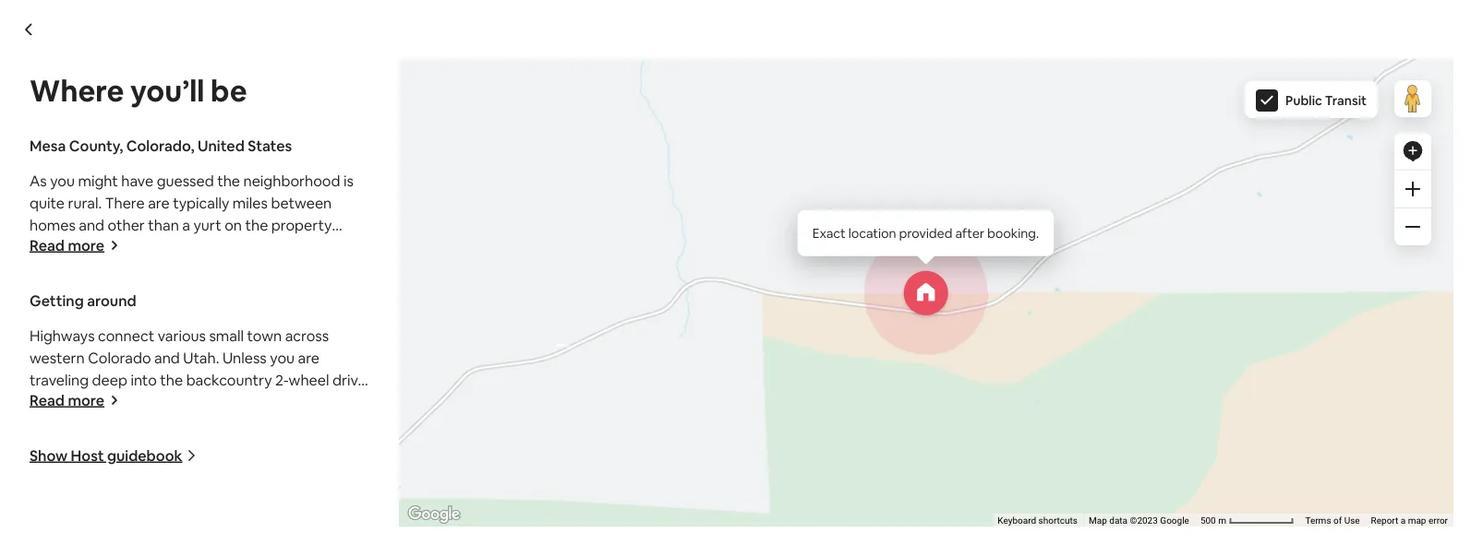 Task type: describe. For each thing, give the bounding box(es) containing it.
0 vertical spatial is
[[538, 121, 548, 140]]

rivers
[[390, 463, 428, 482]]

terms inside where you'll be dialog
[[1305, 516, 1331, 527]]

0 vertical spatial terms
[[1110, 46, 1136, 57]]

canyons
[[302, 463, 358, 482]]

0 vertical spatial county,
[[264, 86, 318, 105]]

0 vertical spatial property
[[1099, 121, 1159, 140]]

0 vertical spatial no
[[1227, 121, 1245, 140]]

0 vertical spatial miles
[[755, 121, 790, 140]]

0 vertical spatial neighbors.
[[263, 144, 335, 162]]

conditions
[[226, 437, 297, 456]]

report inside where you'll be dialog
[[1371, 516, 1398, 527]]

season
[[30, 437, 77, 456]]

zoom in image
[[1405, 182, 1420, 197]]

󰀃
[[515, 367, 524, 389]]

host for show
[[71, 446, 104, 465]]

0 vertical spatial might
[[273, 121, 313, 140]]

host for contact
[[831, 495, 865, 514]]

neighborhood inside where you'll be dialog
[[243, 171, 340, 190]]

some
[[178, 393, 217, 412]]

752 reviews
[[250, 368, 333, 387]]

1 vertical spatial on
[[225, 216, 242, 235]]

1 horizontal spatial colorado,
[[321, 86, 389, 105]]

language
[[749, 368, 816, 387]]

western
[[30, 349, 85, 368]]

read more button for should
[[30, 391, 119, 410]]

0 vertical spatial terms of use
[[1110, 46, 1165, 57]]

report a map error link
[[1371, 516, 1448, 527]]

mountains,
[[224, 463, 299, 482]]

2 horizontal spatial on
[[1052, 121, 1069, 140]]

getting
[[30, 291, 84, 310]]

dependent
[[204, 415, 279, 434]]

0 vertical spatial 500 m
[[1006, 46, 1034, 57]]

where
[[30, 71, 124, 110]]

0 vertical spatial of
[[1139, 46, 1147, 57]]

united inside where you'll be dialog
[[198, 136, 245, 155]]

0 horizontal spatial use
[[1149, 46, 1165, 57]]

property inside where you'll be dialog
[[271, 216, 332, 235]]

0 horizontal spatial error
[[1234, 46, 1253, 57]]

offer.
[[581, 463, 616, 482]]

1 horizontal spatial than
[[976, 121, 1006, 140]]

you right all
[[61, 393, 85, 412]]

data inside where you'll be dialog
[[1109, 516, 1128, 527]]

0 vertical spatial more
[[266, 179, 302, 198]]

highways connect various small town across western colorado and utah. unless you are traveling deep into the backcountry 2-wheel drive is all you should need. some dirt/gravel roads are passable with 2wd but its dependent on the season so always check road conditions first.
[[30, 326, 366, 456]]

1 horizontal spatial states
[[443, 86, 487, 105]]

0 vertical spatial typically
[[695, 121, 751, 140]]

native
[[325, 441, 366, 460]]

various
[[158, 326, 206, 345]]

exploring
[[448, 441, 511, 460]]

verified
[[437, 368, 488, 387]]

contact
[[771, 495, 828, 514]]

0 horizontal spatial report a map error
[[1176, 46, 1253, 57]]

and inside highways connect various small town across western colorado and utah. unless you are traveling deep into the backcountry 2-wheel drive is all you should need. some dirt/gravel roads are passable with 2wd but its dependent on the season so always check road conditions first.
[[154, 349, 180, 368]]

1 horizontal spatial between
[[793, 121, 854, 140]]

need.
[[137, 393, 175, 412]]

to
[[563, 463, 578, 482]]

0 horizontal spatial keyboard shortcuts
[[803, 46, 883, 57]]

1 vertical spatial is
[[344, 171, 354, 190]]

by
[[373, 291, 396, 318]]

its
[[184, 415, 201, 434]]

0 vertical spatial have
[[316, 121, 348, 140]]

0 vertical spatial homes
[[857, 121, 903, 140]]

read for there
[[30, 236, 65, 255]]

first.
[[301, 437, 331, 456]]

nick
[[401, 291, 443, 318]]

road
[[192, 437, 223, 456]]

keyboard inside where you'll be dialog
[[998, 516, 1036, 527]]

contact host link
[[749, 483, 887, 527]]

getting around
[[30, 291, 136, 310]]

hosted
[[298, 291, 368, 318]]

0 horizontal spatial data
[[914, 46, 933, 57]]

1 horizontal spatial mesa
[[224, 86, 261, 105]]

show more
[[224, 179, 302, 198]]

drive
[[332, 371, 366, 390]]

in
[[341, 324, 352, 341]]

january
[[354, 324, 402, 341]]

0 horizontal spatial google
[[965, 46, 994, 57]]

this
[[431, 463, 455, 482]]

2-
[[275, 371, 289, 390]]

that
[[370, 441, 398, 460]]

as you might have guessed the neighborhood is quite rural. there are typically miles between homes and other than a yurt on the property there are no close neighbors. inside where you'll be dialog
[[30, 171, 354, 257]]

public transit
[[1285, 92, 1367, 109]]

always
[[99, 437, 144, 456]]

mesa county, colorado, united states inside where you'll be dialog
[[30, 136, 292, 155]]

where you'll be
[[30, 71, 247, 110]]

of inside where you'll be dialog
[[1333, 516, 1342, 527]]

spaces
[[510, 485, 557, 504]]

so
[[80, 437, 96, 456]]

where you'll be dialog
[[0, 0, 1483, 557]]

connect
[[98, 326, 154, 345]]

as inside where you'll be dialog
[[30, 171, 47, 190]]

dirt/gravel
[[220, 393, 292, 412]]

m inside button
[[1218, 516, 1226, 527]]

more for getting around
[[68, 391, 104, 410]]

terms of use link
[[1305, 516, 1360, 527]]

no inside where you'll be dialog
[[94, 238, 112, 257]]

0 horizontal spatial m
[[1023, 46, 1031, 57]]

show for show more
[[224, 179, 262, 198]]

many
[[541, 441, 578, 460]]

contact host
[[771, 495, 865, 514]]

traveling
[[30, 371, 89, 390]]

0 vertical spatial guessed
[[351, 121, 409, 140]]

town
[[247, 326, 282, 345]]

0 horizontal spatial report
[[1176, 46, 1204, 57]]

0 vertical spatial keyboard
[[803, 46, 841, 57]]

0 horizontal spatial ©2023
[[935, 46, 963, 57]]

miles inside where you'll be dialog
[[233, 193, 268, 212]]

other inside where you'll be dialog
[[108, 216, 145, 235]]

1 horizontal spatial as
[[224, 121, 242, 140]]

0 vertical spatial map data ©2023 google
[[894, 46, 994, 57]]

interesting
[[433, 485, 506, 504]]

more for mesa county, colorado, united states
[[68, 236, 104, 255]]

0 vertical spatial mesa county, colorado, united states
[[224, 86, 487, 105]]

shortcuts inside where you'll be dialog
[[1038, 516, 1078, 527]]

0 horizontal spatial keyboard shortcuts button
[[803, 45, 883, 58]]

mesa inside where you'll be dialog
[[30, 136, 66, 155]]

google map
showing 0 points of interest. region inside where you'll be dialog
[[259, 20, 1483, 557]]

around
[[87, 291, 136, 310]]

colorado inside i'm a colorado native that enjoys exploring the many mountains, canyons and rivers  this great state has to offer. i have been building unique and interesting spaces across colorad…
[[259, 441, 322, 460]]

you down be
[[245, 121, 270, 140]]

map inside where you'll be dialog
[[1089, 516, 1107, 527]]

has
[[536, 463, 560, 482]]

should
[[89, 393, 133, 412]]

1 horizontal spatial quite
[[552, 121, 587, 140]]

might inside where you'll be dialog
[[78, 171, 118, 190]]

there inside where you'll be dialog
[[105, 193, 145, 212]]

0 vertical spatial as you might have guessed the neighborhood is quite rural. there are typically miles between homes and other than a yurt on the property there are no close neighbors.
[[224, 121, 1245, 162]]

all
[[43, 393, 57, 412]]

1 horizontal spatial there
[[627, 121, 667, 140]]

highways
[[30, 326, 95, 345]]

i'm a colorado native that enjoys exploring the many mountains, canyons and rivers  this great state has to offer. i have been building unique and interesting spaces across colorad…
[[224, 441, 623, 526]]

i'm
[[224, 441, 244, 460]]

0 vertical spatial close
[[224, 144, 260, 162]]

i
[[619, 463, 623, 482]]

500 m button
[[1195, 514, 1300, 528]]

0 vertical spatial rural.
[[590, 121, 624, 140]]

show host guidebook
[[30, 446, 182, 465]]

response rate
[[749, 401, 845, 420]]

1 horizontal spatial neighborhood
[[438, 121, 535, 140]]

identity
[[381, 368, 434, 387]]



Task type: vqa. For each thing, say whether or not it's contained in the screenshot.
right Google
yes



Task type: locate. For each thing, give the bounding box(es) containing it.
©2023
[[935, 46, 963, 57], [1130, 516, 1158, 527]]

add a place to the map image
[[1402, 140, 1424, 163]]

1 vertical spatial keyboard
[[998, 516, 1036, 527]]

might
[[273, 121, 313, 140], [78, 171, 118, 190]]

1 vertical spatial keyboard shortcuts button
[[998, 515, 1078, 528]]

report a map error inside where you'll be dialog
[[1371, 516, 1448, 527]]

0 vertical spatial keyboard shortcuts
[[803, 46, 883, 57]]

0 vertical spatial than
[[976, 121, 1006, 140]]

keyboard shortcuts inside where you'll be dialog
[[998, 516, 1078, 527]]

0 vertical spatial google
[[965, 46, 994, 57]]

1 vertical spatial 500 m
[[1200, 516, 1229, 527]]

response time
[[749, 434, 849, 453]]

1 horizontal spatial close
[[224, 144, 260, 162]]

1 vertical spatial as
[[30, 171, 47, 190]]

map data ©2023 google inside where you'll be dialog
[[1089, 516, 1189, 527]]

1 read more from the top
[[30, 236, 104, 255]]

keyboard shortcuts button
[[803, 45, 883, 58], [998, 515, 1078, 528]]

0 horizontal spatial shortcuts
[[844, 46, 883, 57]]

have down where you'll be at the top
[[121, 171, 153, 190]]

1 vertical spatial typically
[[173, 193, 229, 212]]

2 response from the top
[[749, 434, 815, 453]]

terms of use inside where you'll be dialog
[[1305, 516, 1360, 527]]

use
[[1149, 46, 1165, 57], [1344, 516, 1360, 527]]

building
[[298, 485, 352, 504]]

yurt inside where you'll be dialog
[[193, 216, 221, 235]]

1 vertical spatial yurt
[[193, 216, 221, 235]]

across inside i'm a colorado native that enjoys exploring the many mountains, canyons and rivers  this great state has to offer. i have been building unique and interesting spaces across colorad…
[[560, 485, 604, 504]]

you
[[245, 121, 270, 140], [50, 171, 75, 190], [270, 349, 295, 368], [61, 393, 85, 412]]

mesa right you'll
[[224, 86, 261, 105]]

joined
[[298, 324, 339, 341]]

1 vertical spatial rural.
[[68, 193, 102, 212]]

1 read more button from the top
[[30, 236, 119, 255]]

reviews
[[278, 368, 333, 387]]

colorado inside highways connect various small town across western colorado and utah. unless you are traveling deep into the backcountry 2-wheel drive is all you should need. some dirt/gravel roads are passable with 2wd but its dependent on the season so always check road conditions first.
[[88, 349, 151, 368]]

read more
[[30, 236, 104, 255], [30, 391, 104, 410]]

read more down traveling
[[30, 391, 104, 410]]

error inside where you'll be dialog
[[1429, 516, 1448, 527]]

read up getting
[[30, 236, 65, 255]]

1 horizontal spatial shortcuts
[[1038, 516, 1078, 527]]

neighbors.
[[263, 144, 335, 162], [154, 238, 225, 257]]

1 vertical spatial data
[[1109, 516, 1128, 527]]

0 horizontal spatial map
[[894, 46, 912, 57]]

passable
[[30, 415, 89, 434]]

rate
[[818, 401, 845, 420]]

have up show more button
[[316, 121, 348, 140]]

terms of use
[[1110, 46, 1165, 57], [1305, 516, 1360, 527]]

0 vertical spatial m
[[1023, 46, 1031, 57]]

1 horizontal spatial report a map error
[[1371, 516, 1448, 527]]

1 vertical spatial shortcuts
[[1038, 516, 1078, 527]]

response for response time
[[749, 434, 815, 453]]

read more button up "getting around"
[[30, 236, 119, 255]]

quite
[[552, 121, 587, 140], [30, 193, 65, 212]]

1 horizontal spatial show
[[224, 179, 262, 198]]

0 vertical spatial map
[[1213, 46, 1231, 57]]

response for response rate
[[749, 401, 815, 420]]

0 horizontal spatial show
[[30, 446, 68, 465]]

1 horizontal spatial across
[[560, 485, 604, 504]]

between inside where you'll be dialog
[[271, 193, 332, 212]]

1 vertical spatial more
[[68, 236, 104, 255]]

been
[[260, 485, 295, 504]]

show more button
[[224, 179, 317, 198]]

1 horizontal spatial of
[[1333, 516, 1342, 527]]

0 horizontal spatial keyboard
[[803, 46, 841, 57]]

as
[[224, 121, 242, 140], [30, 171, 47, 190]]

0 vertical spatial data
[[914, 46, 933, 57]]

drag pegman onto the map to open street view image
[[1394, 80, 1431, 117]]

county, inside where you'll be dialog
[[69, 136, 123, 155]]

you'll
[[130, 71, 204, 110]]

backcountry
[[186, 371, 272, 390]]

county,
[[264, 86, 318, 105], [69, 136, 123, 155]]

1 horizontal spatial is
[[344, 171, 354, 190]]

1 vertical spatial read more
[[30, 391, 104, 410]]

states
[[443, 86, 487, 105], [248, 136, 292, 155]]

miles
[[755, 121, 790, 140], [233, 193, 268, 212]]

be
[[211, 71, 247, 110]]

close up show more
[[224, 144, 260, 162]]

1 read from the top
[[30, 236, 65, 255]]

the inside i'm a colorado native that enjoys exploring the many mountains, canyons and rivers  this great state has to offer. i have been building unique and interesting spaces across colorad…
[[515, 441, 538, 460]]

read more button for there
[[30, 236, 119, 255]]

2 horizontal spatial have
[[316, 121, 348, 140]]

1 horizontal spatial miles
[[755, 121, 790, 140]]

response down response rate
[[749, 434, 815, 453]]

states inside where you'll be dialog
[[248, 136, 292, 155]]

500 m
[[1006, 46, 1034, 57], [1200, 516, 1229, 527]]

hosted by nick joined in january 2014
[[298, 291, 443, 341]]

0 horizontal spatial neighborhood
[[243, 171, 340, 190]]

quite inside where you'll be dialog
[[30, 193, 65, 212]]

0 horizontal spatial have
[[121, 171, 153, 190]]

response down language
[[749, 401, 815, 420]]

neighborhood
[[438, 121, 535, 140], [243, 171, 340, 190]]

wheel
[[289, 371, 329, 390]]

0 horizontal spatial colorado,
[[126, 136, 194, 155]]

rural. inside where you'll be dialog
[[68, 193, 102, 212]]

0 vertical spatial mesa
[[224, 86, 261, 105]]

colorado up mountains,
[[259, 441, 322, 460]]

1 vertical spatial read more button
[[30, 391, 119, 410]]

your stay location, map pin image
[[904, 271, 948, 316]]

united
[[392, 86, 439, 105], [198, 136, 245, 155]]

deep
[[92, 371, 127, 390]]

1 vertical spatial states
[[248, 136, 292, 155]]

time
[[818, 434, 849, 453]]

0 horizontal spatial there
[[30, 238, 66, 257]]

have inside where you'll be dialog
[[121, 171, 153, 190]]

0 vertical spatial colorado,
[[321, 86, 389, 105]]

1 vertical spatial than
[[148, 216, 179, 235]]

show for show host guidebook
[[30, 446, 68, 465]]

typically inside where you'll be dialog
[[173, 193, 229, 212]]

1 horizontal spatial use
[[1344, 516, 1360, 527]]

the
[[412, 121, 435, 140], [1073, 121, 1096, 140], [217, 171, 240, 190], [245, 216, 268, 235], [160, 371, 183, 390], [303, 415, 326, 434], [515, 441, 538, 460]]

1 horizontal spatial united
[[392, 86, 439, 105]]

1 horizontal spatial 500
[[1200, 516, 1216, 527]]

read
[[30, 236, 65, 255], [30, 391, 65, 410]]

0 vertical spatial between
[[793, 121, 854, 140]]

2014
[[405, 324, 432, 341]]

1 horizontal spatial keyboard shortcuts button
[[998, 515, 1078, 528]]

0 horizontal spatial mesa
[[30, 136, 66, 155]]

host inside where you'll be dialog
[[71, 446, 104, 465]]

guidebook
[[107, 446, 182, 465]]

neighbors. inside where you'll be dialog
[[154, 238, 225, 257]]

colorado down connect
[[88, 349, 151, 368]]

county, down where
[[69, 136, 123, 155]]

0 horizontal spatial quite
[[30, 193, 65, 212]]

you down where
[[50, 171, 75, 190]]

2 read more from the top
[[30, 391, 104, 410]]

500 inside 500 m button
[[1200, 516, 1216, 527]]

close
[[224, 144, 260, 162], [115, 238, 150, 257]]

google image
[[404, 503, 464, 527]]

county, right be
[[264, 86, 318, 105]]

state
[[498, 463, 533, 482]]

utah.
[[183, 349, 219, 368]]

1 horizontal spatial other
[[935, 121, 972, 140]]

2 horizontal spatial is
[[538, 121, 548, 140]]

0 vertical spatial report a map error
[[1176, 46, 1253, 57]]

mesa down where
[[30, 136, 66, 155]]

0 vertical spatial there
[[1163, 121, 1199, 140]]

you up 752 reviews in the left bottom of the page
[[270, 349, 295, 368]]

close inside where you'll be dialog
[[115, 238, 150, 257]]

neighbors. up show more button
[[263, 144, 335, 162]]

1 horizontal spatial m
[[1218, 516, 1226, 527]]

error
[[1234, 46, 1253, 57], [1429, 516, 1448, 527]]

neighbors. up various
[[154, 238, 225, 257]]

typically
[[695, 121, 751, 140], [173, 193, 229, 212]]

colorado, inside where you'll be dialog
[[126, 136, 194, 155]]

0 vertical spatial read more button
[[30, 236, 119, 255]]

identity verified
[[381, 368, 488, 387]]

there inside where you'll be dialog
[[30, 238, 66, 257]]

m
[[1023, 46, 1031, 57], [1218, 516, 1226, 527]]

colorad…
[[224, 507, 289, 526]]

small
[[209, 326, 244, 345]]

1 vertical spatial county,
[[69, 136, 123, 155]]

0 vertical spatial states
[[443, 86, 487, 105]]

there
[[627, 121, 667, 140], [105, 193, 145, 212]]

is inside highways connect various small town across western colorado and utah. unless you are traveling deep into the backcountry 2-wheel drive is all you should need. some dirt/gravel roads are passable with 2wd but its dependent on the season so always check road conditions first.
[[30, 393, 40, 412]]

mesa
[[224, 86, 261, 105], [30, 136, 66, 155]]

read more for there
[[30, 236, 104, 255]]

enjoys
[[401, 441, 445, 460]]

google map
showing 0 points of interest. region
[[75, 0, 1483, 271], [259, 20, 1483, 557]]

superhost
[[536, 368, 606, 387]]

read down traveling
[[30, 391, 65, 410]]

with
[[93, 415, 122, 434]]

google inside where you'll be dialog
[[1160, 516, 1189, 527]]

homes inside where you'll be dialog
[[30, 216, 76, 235]]

0 horizontal spatial map
[[1213, 46, 1231, 57]]

across down to
[[560, 485, 604, 504]]

across
[[285, 326, 329, 345], [560, 485, 604, 504]]

1 vertical spatial neighborhood
[[243, 171, 340, 190]]

across inside highways connect various small town across western colorado and utah. unless you are traveling deep into the backcountry 2-wheel drive is all you should need. some dirt/gravel roads are passable with 2wd but its dependent on the season so always check road conditions first.
[[285, 326, 329, 345]]

public
[[1285, 92, 1322, 109]]

on inside highways connect various small town across western colorado and utah. unless you are traveling deep into the backcountry 2-wheel drive is all you should need. some dirt/gravel roads are passable with 2wd but its dependent on the season so always check road conditions first.
[[283, 415, 300, 434]]

0 horizontal spatial rural.
[[68, 193, 102, 212]]

unique
[[355, 485, 401, 504]]

a inside i'm a colorado native that enjoys exploring the many mountains, canyons and rivers  this great state has to offer. i have been building unique and interesting spaces across colorad…
[[247, 441, 255, 460]]

2 read from the top
[[30, 391, 65, 410]]

across left in
[[285, 326, 329, 345]]

nick is a superhost. learn more about nick. image
[[224, 287, 283, 346], [224, 287, 283, 346]]

1 horizontal spatial map
[[1408, 516, 1426, 527]]

1 vertical spatial other
[[108, 216, 145, 235]]

read for should
[[30, 391, 65, 410]]

0 horizontal spatial 500
[[1006, 46, 1021, 57]]

a
[[1206, 46, 1211, 57], [1010, 121, 1018, 140], [182, 216, 190, 235], [247, 441, 255, 460], [1401, 516, 1406, 527]]

colorado,
[[321, 86, 389, 105], [126, 136, 194, 155]]

1 vertical spatial have
[[121, 171, 153, 190]]

2 read more button from the top
[[30, 391, 119, 410]]

0 vertical spatial use
[[1149, 46, 1165, 57]]

more
[[266, 179, 302, 198], [68, 236, 104, 255], [68, 391, 104, 410]]

0 vertical spatial yurt
[[1021, 121, 1049, 140]]

1 vertical spatial colorado,
[[126, 136, 194, 155]]

1 vertical spatial terms
[[1305, 516, 1331, 527]]

colorado
[[88, 349, 151, 368], [259, 441, 322, 460]]

2wd
[[125, 415, 154, 434]]

1 horizontal spatial report
[[1371, 516, 1398, 527]]

check
[[147, 437, 188, 456]]

1 vertical spatial host
[[831, 495, 865, 514]]

transit
[[1325, 92, 1367, 109]]

1 horizontal spatial there
[[1163, 121, 1199, 140]]

1 horizontal spatial yurt
[[1021, 121, 1049, 140]]

map
[[1213, 46, 1231, 57], [1408, 516, 1426, 527]]

0 horizontal spatial yurt
[[193, 216, 221, 235]]

1 vertical spatial might
[[78, 171, 118, 190]]

1 horizontal spatial keyboard
[[998, 516, 1036, 527]]

1 vertical spatial neighbors.
[[154, 238, 225, 257]]

map inside where you'll be dialog
[[1408, 516, 1426, 527]]

500 m inside 500 m button
[[1200, 516, 1229, 527]]

keyboard
[[803, 46, 841, 57], [998, 516, 1036, 527]]

0 horizontal spatial guessed
[[157, 171, 214, 190]]

1 vertical spatial 500
[[1200, 516, 1216, 527]]

zoom out image
[[1405, 220, 1420, 235]]

1 vertical spatial united
[[198, 136, 245, 155]]

use inside where you'll be dialog
[[1344, 516, 1360, 527]]

roads
[[295, 393, 333, 412]]

have up colorad…
[[224, 485, 257, 504]]

show inside where you'll be dialog
[[30, 446, 68, 465]]

0 vertical spatial 500
[[1006, 46, 1021, 57]]

1 vertical spatial close
[[115, 238, 150, 257]]

0 horizontal spatial united
[[198, 136, 245, 155]]

close up the around
[[115, 238, 150, 257]]

©2023 inside where you'll be dialog
[[1130, 516, 1158, 527]]

other
[[935, 121, 972, 140], [108, 216, 145, 235]]

on
[[1052, 121, 1069, 140], [225, 216, 242, 235], [283, 415, 300, 434]]

0 vertical spatial as
[[224, 121, 242, 140]]

read more button down traveling
[[30, 391, 119, 410]]

1 horizontal spatial guessed
[[351, 121, 409, 140]]

read more for should
[[30, 391, 104, 410]]

show host guidebook link
[[30, 446, 197, 465]]

into
[[131, 371, 157, 390]]

1 vertical spatial quite
[[30, 193, 65, 212]]

0 vertical spatial ©2023
[[935, 46, 963, 57]]

than inside where you'll be dialog
[[148, 216, 179, 235]]

have inside i'm a colorado native that enjoys exploring the many mountains, canyons and rivers  this great state has to offer. i have been building unique and interesting spaces across colorad…
[[224, 485, 257, 504]]

1 vertical spatial there
[[105, 193, 145, 212]]

1 response from the top
[[749, 401, 815, 420]]

0 horizontal spatial host
[[71, 446, 104, 465]]

great
[[459, 463, 495, 482]]

but
[[158, 415, 181, 434]]

guessed inside where you'll be dialog
[[157, 171, 214, 190]]

1 vertical spatial there
[[30, 238, 66, 257]]

response
[[749, 401, 815, 420], [749, 434, 815, 453]]

0 vertical spatial shortcuts
[[844, 46, 883, 57]]

752
[[250, 368, 275, 387]]

1 horizontal spatial map data ©2023 google
[[1089, 516, 1189, 527]]

unless
[[222, 349, 267, 368]]

0 vertical spatial read
[[30, 236, 65, 255]]

1 vertical spatial property
[[271, 216, 332, 235]]

rural.
[[590, 121, 624, 140], [68, 193, 102, 212]]

read more up getting
[[30, 236, 104, 255]]

0 vertical spatial read more
[[30, 236, 104, 255]]



